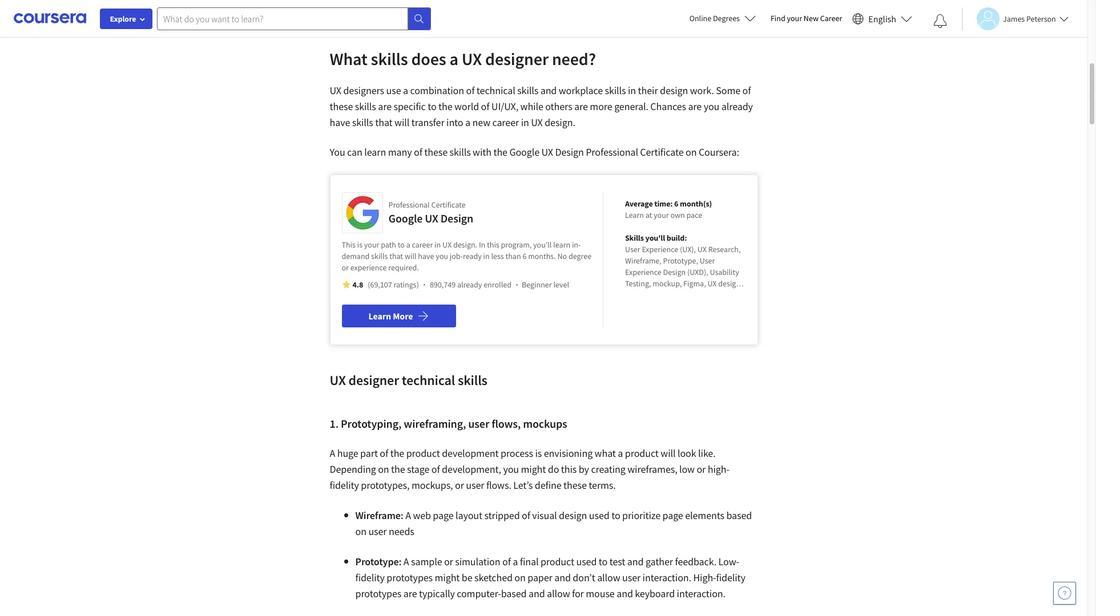 Task type: vqa. For each thing, say whether or not it's contained in the screenshot.
Coursera image
yes



Task type: locate. For each thing, give the bounding box(es) containing it.
figma,
[[683, 279, 706, 289]]

1 vertical spatial used
[[576, 555, 597, 569]]

certificate
[[431, 200, 466, 210]]

allow left for
[[547, 587, 570, 601]]

skills up 1. prototyping, wireframing, user flows, mockups
[[458, 372, 487, 389]]

0 vertical spatial based
[[726, 509, 752, 522]]

0 vertical spatial learn
[[364, 146, 386, 159]]

fidelity down depending
[[330, 479, 359, 492]]

mockups,
[[412, 479, 453, 492]]

6 inside average time: 6 month(s) learn at your own pace
[[674, 199, 678, 209]]

1 vertical spatial you
[[436, 251, 448, 261]]

you can learn many of these skills with the google ux design professional certificate on coursera:
[[330, 146, 739, 159]]

you down work.
[[704, 100, 719, 113]]

1 horizontal spatial designer
[[485, 48, 549, 70]]

1 vertical spatial 6
[[523, 251, 527, 261]]

0 horizontal spatial user
[[625, 244, 640, 255]]

work.
[[690, 84, 714, 97]]

0 horizontal spatial learn
[[369, 311, 391, 322]]

explore button
[[100, 9, 152, 29]]

have up required.
[[418, 251, 434, 261]]

experience
[[642, 244, 678, 255], [625, 267, 662, 277]]

your right 'find'
[[787, 13, 802, 23]]

on inside a web page layout stripped of visual design used to prioritize page elements based on user needs
[[355, 525, 366, 538]]

user down 'skills'
[[625, 244, 640, 255]]

have
[[330, 116, 350, 129], [418, 251, 434, 261]]

2 vertical spatial design
[[559, 509, 587, 522]]

0 vertical spatial a
[[330, 447, 335, 460]]

0 vertical spatial that
[[375, 116, 393, 129]]

design
[[555, 146, 584, 159], [441, 211, 473, 226], [663, 267, 686, 277]]

show notifications image
[[933, 14, 947, 28]]

chances
[[650, 100, 686, 113]]

might up let's
[[521, 463, 546, 476]]

1 horizontal spatial google
[[509, 146, 540, 159]]

is inside this is your path to a career in ux design. in this program, you'll learn in- demand skills that will have you job-ready in less than 6 months. no degree or experience required.
[[357, 240, 363, 250]]

0 vertical spatial interaction.
[[643, 571, 691, 585]]

(69,107
[[368, 280, 392, 290]]

mockup,
[[653, 279, 682, 289]]

high-
[[708, 463, 730, 476]]

0 horizontal spatial page
[[433, 509, 454, 522]]

design inside skills you'll build: user experience (ux), ux research, wireframe, prototype, user experience design (uxd), usability testing, mockup, figma, ux design jobs
[[718, 279, 740, 289]]

month(s)
[[680, 199, 712, 209]]

already inside the ux designers use a combination of technical skills and workplace skills in their design work. some of these skills are specific to the world of ui/ux, while others are more general. chances are you already have skills that will transfer into a new career in ux design.
[[721, 100, 753, 113]]

used for design
[[589, 509, 610, 522]]

0 horizontal spatial design.
[[453, 240, 477, 250]]

6 right than
[[523, 251, 527, 261]]

0 vertical spatial allow
[[597, 571, 620, 585]]

wireframing,
[[404, 417, 466, 431]]

you
[[704, 100, 719, 113], [436, 251, 448, 261], [503, 463, 519, 476]]

1 horizontal spatial this
[[561, 463, 577, 476]]

that down the use
[[375, 116, 393, 129]]

will left look
[[661, 447, 676, 460]]

or right 'sample'
[[444, 555, 453, 569]]

these down 'by'
[[564, 479, 587, 492]]

or down development,
[[455, 479, 464, 492]]

program,
[[501, 240, 532, 250]]

google image
[[345, 196, 379, 230]]

that inside this is your path to a career in ux design. in this program, you'll learn in- demand skills that will have you job-ready in less than 6 months. no degree or experience required.
[[389, 251, 403, 261]]

0 horizontal spatial your
[[364, 240, 379, 250]]

allow up mouse
[[597, 571, 620, 585]]

are
[[378, 100, 392, 113], [574, 100, 588, 113], [688, 100, 702, 113], [403, 587, 417, 601]]

0 horizontal spatial design
[[559, 509, 587, 522]]

a left final
[[513, 555, 518, 569]]

a web page layout stripped of visual design used to prioritize page elements based on user needs
[[355, 509, 752, 538]]

learn left more
[[369, 311, 391, 322]]

simulation
[[455, 555, 500, 569]]

already down some
[[721, 100, 753, 113]]

1 horizontal spatial based
[[726, 509, 752, 522]]

less
[[491, 251, 504, 261]]

into
[[446, 116, 463, 129]]

skills you'll build: user experience (ux), ux research, wireframe, prototype, user experience design (uxd), usability testing, mockup, figma, ux design jobs
[[625, 233, 741, 300]]

james peterson
[[1003, 13, 1056, 24]]

interaction. down gather
[[643, 571, 691, 585]]

1 horizontal spatial have
[[418, 251, 434, 261]]

2 horizontal spatial design
[[663, 267, 686, 277]]

enrolled
[[484, 280, 512, 290]]

1 vertical spatial that
[[389, 251, 403, 261]]

1 vertical spatial a
[[405, 509, 411, 522]]

coursera:
[[699, 146, 739, 159]]

learn
[[625, 210, 644, 220], [369, 311, 391, 322]]

used inside a sample or simulation of a final product used to test and gather feedback. low- fidelity prototypes might be sketched on paper and don't allow user interaction. high-fidelity prototypes are typically computer-based and allow for mouse and keyboard interaction.
[[576, 555, 597, 569]]

page right web
[[433, 509, 454, 522]]

user up the (uxd),
[[700, 256, 715, 266]]

online degrees button
[[680, 6, 765, 31]]

this left 'by'
[[561, 463, 577, 476]]

career down ui/ux,
[[492, 116, 519, 129]]

1 vertical spatial design
[[718, 279, 740, 289]]

have up you
[[330, 116, 350, 129]]

and right the test
[[627, 555, 644, 569]]

1 vertical spatial is
[[535, 447, 542, 460]]

might up typically
[[435, 571, 460, 585]]

2 vertical spatial design
[[663, 267, 686, 277]]

2 vertical spatial you
[[503, 463, 519, 476]]

1 horizontal spatial career
[[492, 116, 519, 129]]

flows.
[[486, 479, 511, 492]]

0 vertical spatial these
[[330, 100, 353, 113]]

0 horizontal spatial is
[[357, 240, 363, 250]]

to inside a sample or simulation of a final product used to test and gather feedback. low- fidelity prototypes might be sketched on paper and don't allow user interaction. high-fidelity prototypes are typically computer-based and allow for mouse and keyboard interaction.
[[599, 555, 608, 569]]

design.
[[545, 116, 575, 129], [453, 240, 477, 250]]

have inside the ux designers use a combination of technical skills and workplace skills in their design work. some of these skills are specific to the world of ui/ux, while others are more general. chances are you already have skills that will transfer into a new career in ux design.
[[330, 116, 350, 129]]

1 horizontal spatial learn
[[625, 210, 644, 220]]

sample
[[411, 555, 442, 569]]

0 vertical spatial technical
[[477, 84, 515, 97]]

1 horizontal spatial page
[[663, 509, 683, 522]]

0 horizontal spatial technical
[[402, 372, 455, 389]]

0 horizontal spatial might
[[435, 571, 460, 585]]

0 horizontal spatial already
[[457, 280, 482, 290]]

be
[[462, 571, 472, 585]]

1 vertical spatial this
[[561, 463, 577, 476]]

let's
[[513, 479, 533, 492]]

that inside the ux designers use a combination of technical skills and workplace skills in their design work. some of these skills are specific to the world of ui/ux, while others are more general. chances are you already have skills that will transfer into a new career in ux design.
[[375, 116, 393, 129]]

prototype,
[[663, 256, 698, 266]]

learn more button
[[342, 305, 456, 328]]

of
[[466, 84, 475, 97], [743, 84, 751, 97], [481, 100, 489, 113], [414, 146, 422, 159], [380, 447, 388, 460], [431, 463, 440, 476], [522, 509, 530, 522], [502, 555, 511, 569]]

0 horizontal spatial have
[[330, 116, 350, 129]]

own
[[670, 210, 685, 220]]

your inside this is your path to a career in ux design. in this program, you'll learn in- demand skills that will have you job-ready in less than 6 months. no degree or experience required.
[[364, 240, 379, 250]]

is right 'this'
[[357, 240, 363, 250]]

of up mockups,
[[431, 463, 440, 476]]

a right the what
[[618, 447, 623, 460]]

this is your path to a career in ux design. in this program, you'll learn in- demand skills that will have you job-ready in less than 6 months. no degree or experience required.
[[342, 240, 592, 273]]

0 vertical spatial 6
[[674, 199, 678, 209]]

ux down certificate
[[425, 211, 438, 226]]

peterson
[[1026, 13, 1056, 24]]

prototypes down prototype:
[[355, 587, 401, 601]]

1 horizontal spatial design.
[[545, 116, 575, 129]]

to inside this is your path to a career in ux design. in this program, you'll learn in- demand skills that will have you job-ready in less than 6 months. no degree or experience required.
[[398, 240, 405, 250]]

in left less
[[483, 251, 490, 261]]

(uxd),
[[687, 267, 708, 277]]

1 horizontal spatial 6
[[674, 199, 678, 209]]

2 horizontal spatial these
[[564, 479, 587, 492]]

6 up the own
[[674, 199, 678, 209]]

0 horizontal spatial this
[[487, 240, 499, 250]]

skills down path
[[371, 251, 388, 261]]

at
[[646, 210, 652, 220]]

google
[[509, 146, 540, 159], [388, 211, 423, 226]]

while
[[520, 100, 543, 113]]

2 horizontal spatial design
[[718, 279, 740, 289]]

your down time:
[[654, 210, 669, 220]]

None search field
[[157, 7, 431, 30]]

based down sketched
[[501, 587, 527, 601]]

a inside a sample or simulation of a final product used to test and gather feedback. low- fidelity prototypes might be sketched on paper and don't allow user interaction. high-fidelity prototypes are typically computer-based and allow for mouse and keyboard interaction.
[[404, 555, 409, 569]]

will up required.
[[405, 251, 416, 261]]

or inside a sample or simulation of a final product used to test and gather feedback. low- fidelity prototypes might be sketched on paper and don't allow user interaction. high-fidelity prototypes are typically computer-based and allow for mouse and keyboard interaction.
[[444, 555, 453, 569]]

0 vertical spatial your
[[787, 13, 802, 23]]

1 horizontal spatial already
[[721, 100, 753, 113]]

design
[[660, 84, 688, 97], [718, 279, 740, 289], [559, 509, 587, 522]]

to left prioritize
[[612, 509, 620, 522]]

0 horizontal spatial career
[[412, 240, 433, 250]]

0 vertical spatial designer
[[485, 48, 549, 70]]

build:
[[667, 233, 687, 243]]

1 horizontal spatial design
[[555, 146, 584, 159]]

prototyping,
[[341, 417, 402, 431]]

0 vertical spatial experience
[[642, 244, 678, 255]]

on inside a sample or simulation of a final product used to test and gather feedback. low- fidelity prototypes might be sketched on paper and don't allow user interaction. high-fidelity prototypes are typically computer-based and allow for mouse and keyboard interaction.
[[515, 571, 526, 585]]

sketched
[[474, 571, 513, 585]]

0 vertical spatial you
[[704, 100, 719, 113]]

are down workplace
[[574, 100, 588, 113]]

professional
[[388, 200, 430, 210]]

0 horizontal spatial you
[[436, 251, 448, 261]]

wireframe:
[[355, 509, 403, 522]]

page right prioritize
[[663, 509, 683, 522]]

the left stage
[[391, 463, 405, 476]]

these down transfer
[[424, 146, 448, 159]]

1 vertical spatial user
[[700, 256, 715, 266]]

1 horizontal spatial allow
[[597, 571, 620, 585]]

of left visual
[[522, 509, 530, 522]]

1 vertical spatial design
[[441, 211, 473, 226]]

1 vertical spatial based
[[501, 587, 527, 601]]

2 vertical spatial these
[[564, 479, 587, 492]]

fidelity down prototype:
[[355, 571, 385, 585]]

0 vertical spatial career
[[492, 116, 519, 129]]

are left typically
[[403, 587, 417, 601]]

1 horizontal spatial technical
[[477, 84, 515, 97]]

design inside a web page layout stripped of visual design used to prioritize page elements based on user needs
[[559, 509, 587, 522]]

online degrees
[[689, 13, 740, 23]]

with
[[473, 146, 492, 159]]

ux right does
[[462, 48, 482, 70]]

designer up the prototyping,
[[349, 372, 399, 389]]

technical up wireframing,
[[402, 372, 455, 389]]

user down wireframe:
[[368, 525, 387, 538]]

user down the test
[[622, 571, 641, 585]]

visual
[[532, 509, 557, 522]]

1 vertical spatial technical
[[402, 372, 455, 389]]

wireframe,
[[625, 256, 662, 266]]

0 horizontal spatial google
[[388, 211, 423, 226]]

used up don't
[[576, 555, 597, 569]]

(ux),
[[680, 244, 696, 255]]

define
[[535, 479, 562, 492]]

ux
[[462, 48, 482, 70], [330, 84, 341, 97], [531, 116, 543, 129], [542, 146, 553, 159], [425, 211, 438, 226], [442, 240, 452, 250], [698, 244, 707, 255], [708, 279, 717, 289], [330, 372, 346, 389]]

0 vertical spatial might
[[521, 463, 546, 476]]

a left huge
[[330, 447, 335, 460]]

0 horizontal spatial designer
[[349, 372, 399, 389]]

technical inside the ux designers use a combination of technical skills and workplace skills in their design work. some of these skills are specific to the world of ui/ux, while others are more general. chances are you already have skills that will transfer into a new career in ux design.
[[477, 84, 515, 97]]

design. up 'ready'
[[453, 240, 477, 250]]

experience down you'll
[[642, 244, 678, 255]]

learn inside average time: 6 month(s) learn at your own pace
[[625, 210, 644, 220]]

0 horizontal spatial learn
[[364, 146, 386, 159]]

designer up ui/ux,
[[485, 48, 549, 70]]

you inside this is your path to a career in ux design. in this program, you'll learn in- demand skills that will have you job-ready in less than 6 months. no degree or experience required.
[[436, 251, 448, 261]]

a left 'sample'
[[404, 555, 409, 569]]

ux left designers
[[330, 84, 341, 97]]

is right process
[[535, 447, 542, 460]]

to left the test
[[599, 555, 608, 569]]

a for sample
[[404, 555, 409, 569]]

skills left 'with'
[[450, 146, 471, 159]]

1 horizontal spatial learn
[[553, 240, 570, 250]]

1 horizontal spatial you
[[503, 463, 519, 476]]

2 horizontal spatial you
[[704, 100, 719, 113]]

on down final
[[515, 571, 526, 585]]

0 vertical spatial this
[[487, 240, 499, 250]]

1 vertical spatial learn
[[553, 240, 570, 250]]

1 vertical spatial career
[[412, 240, 433, 250]]

design left professional
[[555, 146, 584, 159]]

page
[[433, 509, 454, 522], [663, 509, 683, 522]]

you down process
[[503, 463, 519, 476]]

will down specific
[[395, 116, 409, 129]]

career inside this is your path to a career in ux design. in this program, you'll learn in- demand skills that will have you job-ready in less than 6 months. no degree or experience required.
[[412, 240, 433, 250]]

on up prototypes,
[[378, 463, 389, 476]]

skills inside this is your path to a career in ux design. in this program, you'll learn in- demand skills that will have you job-ready in less than 6 months. no degree or experience required.
[[371, 251, 388, 261]]

google down "professional"
[[388, 211, 423, 226]]

prioritize
[[622, 509, 661, 522]]

0 horizontal spatial design
[[441, 211, 473, 226]]

design down certificate
[[441, 211, 473, 226]]

coursera image
[[14, 9, 86, 28]]

or down demand
[[342, 263, 349, 273]]

What do you want to learn? text field
[[157, 7, 408, 30]]

explore
[[110, 14, 136, 24]]

product up stage
[[406, 447, 440, 460]]

1 horizontal spatial your
[[654, 210, 669, 220]]

used inside a web page layout stripped of visual design used to prioritize page elements based on user needs
[[589, 509, 610, 522]]

career inside the ux designers use a combination of technical skills and workplace skills in their design work. some of these skills are specific to the world of ui/ux, while others are more general. chances are you already have skills that will transfer into a new career in ux design.
[[492, 116, 519, 129]]

that up required.
[[389, 251, 403, 261]]

a inside a web page layout stripped of visual design used to prioritize page elements based on user needs
[[405, 509, 411, 522]]

1 vertical spatial might
[[435, 571, 460, 585]]

will inside a huge part of the product development process is envisioning what a product will look like. depending on the stage of development, you might do this by creating wireframes, low or high- fidelity prototypes, mockups, or user flows. let's define these terms.
[[661, 447, 676, 460]]

a left web
[[405, 509, 411, 522]]

your left path
[[364, 240, 379, 250]]

needs
[[389, 525, 414, 538]]

interaction.
[[643, 571, 691, 585], [677, 587, 726, 601]]

on inside a huge part of the product development process is envisioning what a product will look like. depending on the stage of development, you might do this by creating wireframes, low or high- fidelity prototypes, mockups, or user flows. let's define these terms.
[[378, 463, 389, 476]]

might
[[521, 463, 546, 476], [435, 571, 460, 585]]

1 vertical spatial these
[[424, 146, 448, 159]]

1 vertical spatial have
[[418, 251, 434, 261]]

more
[[590, 100, 612, 113]]

user down development,
[[466, 479, 484, 492]]

0 vertical spatial is
[[357, 240, 363, 250]]

0 horizontal spatial 6
[[523, 251, 527, 261]]

0 vertical spatial have
[[330, 116, 350, 129]]

used for product
[[576, 555, 597, 569]]

career
[[492, 116, 519, 129], [412, 240, 433, 250]]

ux designers use a combination of technical skills and workplace skills in their design work. some of these skills are specific to the world of ui/ux, while others are more general. chances are you already have skills that will transfer into a new career in ux design.
[[330, 84, 753, 129]]

professional
[[586, 146, 638, 159]]

0 vertical spatial already
[[721, 100, 753, 113]]

layout
[[456, 509, 482, 522]]

6
[[674, 199, 678, 209], [523, 251, 527, 261]]

1 horizontal spatial might
[[521, 463, 546, 476]]

skills
[[371, 48, 408, 70], [517, 84, 538, 97], [605, 84, 626, 97], [355, 100, 376, 113], [352, 116, 373, 129], [450, 146, 471, 159], [371, 251, 388, 261], [458, 372, 487, 389]]

1 horizontal spatial design
[[660, 84, 688, 97]]

prototypes
[[387, 571, 433, 585], [355, 587, 401, 601]]

this
[[487, 240, 499, 250], [561, 463, 577, 476]]

help center image
[[1058, 587, 1072, 601]]

you left 'job-'
[[436, 251, 448, 261]]

jobs
[[625, 290, 639, 300]]

experience
[[350, 263, 387, 273]]

in
[[628, 84, 636, 97], [521, 116, 529, 129], [435, 240, 441, 250], [483, 251, 490, 261]]

this inside a huge part of the product development process is envisioning what a product will look like. depending on the stage of development, you might do this by creating wireframes, low or high- fidelity prototypes, mockups, or user flows. let's define these terms.
[[561, 463, 577, 476]]

design. down others
[[545, 116, 575, 129]]

experience down wireframe,
[[625, 267, 662, 277]]

2 horizontal spatial your
[[787, 13, 802, 23]]

new
[[804, 13, 819, 23]]

elements
[[685, 509, 724, 522]]

and up others
[[540, 84, 557, 97]]

a inside a huge part of the product development process is envisioning what a product will look like. depending on the stage of development, you might do this by creating wireframes, low or high- fidelity prototypes, mockups, or user flows. let's define these terms.
[[330, 447, 335, 460]]

1 vertical spatial your
[[654, 210, 669, 220]]

to right path
[[398, 240, 405, 250]]

1 vertical spatial experience
[[625, 267, 662, 277]]

0 vertical spatial design.
[[545, 116, 575, 129]]

1 horizontal spatial is
[[535, 447, 542, 460]]

learn up no
[[553, 240, 570, 250]]

typically
[[419, 587, 455, 601]]

0 horizontal spatial based
[[501, 587, 527, 601]]

2 vertical spatial a
[[404, 555, 409, 569]]

0 vertical spatial learn
[[625, 210, 644, 220]]

2 vertical spatial will
[[661, 447, 676, 460]]

1 vertical spatial design.
[[453, 240, 477, 250]]

on down wireframe:
[[355, 525, 366, 538]]

is inside a huge part of the product development process is envisioning what a product will look like. depending on the stage of development, you might do this by creating wireframes, low or high- fidelity prototypes, mockups, or user flows. let's define these terms.
[[535, 447, 542, 460]]

1 vertical spatial already
[[457, 280, 482, 290]]

based right "elements"
[[726, 509, 752, 522]]

1 vertical spatial interaction.
[[677, 587, 726, 601]]

feedback.
[[675, 555, 717, 569]]



Task type: describe. For each thing, give the bounding box(es) containing it.
design inside the ux designers use a combination of technical skills and workplace skills in their design work. some of these skills are specific to the world of ui/ux, while others are more general. chances are you already have skills that will transfer into a new career in ux design.
[[660, 84, 688, 97]]

this
[[342, 240, 356, 250]]

flows,
[[492, 417, 521, 431]]

0 vertical spatial google
[[509, 146, 540, 159]]

1. prototyping, wireframing, user flows, mockups
[[330, 417, 567, 431]]

the inside the ux designers use a combination of technical skills and workplace skills in their design work. some of these skills are specific to the world of ui/ux, while others are more general. chances are you already have skills that will transfer into a new career in ux design.
[[439, 100, 453, 113]]

final
[[520, 555, 539, 569]]

degree
[[569, 251, 592, 261]]

of right part
[[380, 447, 388, 460]]

skills up while
[[517, 84, 538, 97]]

can
[[347, 146, 362, 159]]

a inside a huge part of the product development process is envisioning what a product will look like. depending on the stage of development, you might do this by creating wireframes, low or high- fidelity prototypes, mockups, or user flows. let's define these terms.
[[618, 447, 623, 460]]

user left flows,
[[468, 417, 489, 431]]

gather
[[646, 555, 673, 569]]

like.
[[698, 447, 716, 460]]

fidelity inside a huge part of the product development process is envisioning what a product will look like. depending on the stage of development, you might do this by creating wireframes, low or high- fidelity prototypes, mockups, or user flows. let's define these terms.
[[330, 479, 359, 492]]

design inside skills you'll build: user experience (ux), ux research, wireframe, prototype, user experience design (uxd), usability testing, mockup, figma, ux design jobs
[[663, 267, 686, 277]]

user inside a sample or simulation of a final product used to test and gather feedback. low- fidelity prototypes might be sketched on paper and don't allow user interaction. high-fidelity prototypes are typically computer-based and allow for mouse and keyboard interaction.
[[622, 571, 641, 585]]

james peterson button
[[962, 7, 1069, 30]]

of inside a web page layout stripped of visual design used to prioritize page elements based on user needs
[[522, 509, 530, 522]]

development,
[[442, 463, 501, 476]]

might inside a huge part of the product development process is envisioning what a product will look like. depending on the stage of development, you might do this by creating wireframes, low or high- fidelity prototypes, mockups, or user flows. let's define these terms.
[[521, 463, 546, 476]]

product inside a sample or simulation of a final product used to test and gather feedback. low- fidelity prototypes might be sketched on paper and don't allow user interaction. high-fidelity prototypes are typically computer-based and allow for mouse and keyboard interaction.
[[541, 555, 574, 569]]

learn inside button
[[369, 311, 391, 322]]

are down work.
[[688, 100, 702, 113]]

a for huge
[[330, 447, 335, 460]]

1 horizontal spatial user
[[700, 256, 715, 266]]

user inside a web page layout stripped of visual design used to prioritize page elements based on user needs
[[368, 525, 387, 538]]

ux inside this is your path to a career in ux design. in this program, you'll learn in- demand skills that will have you job-ready in less than 6 months. no degree or experience required.
[[442, 240, 452, 250]]

will inside the ux designers use a combination of technical skills and workplace skills in their design work. some of these skills are specific to the world of ui/ux, while others are more general. chances are you already have skills that will transfer into a new career in ux design.
[[395, 116, 409, 129]]

a huge part of the product development process is envisioning what a product will look like. depending on the stage of development, you might do this by creating wireframes, low or high- fidelity prototypes, mockups, or user flows. let's define these terms.
[[330, 447, 730, 492]]

english button
[[848, 0, 917, 37]]

average time: 6 month(s) learn at your own pace
[[625, 199, 712, 220]]

6 inside this is your path to a career in ux design. in this program, you'll learn in- demand skills that will have you job-ready in less than 6 months. no degree or experience required.
[[523, 251, 527, 261]]

ux inside professional certificate google ux design
[[425, 211, 438, 226]]

your inside average time: 6 month(s) learn at your own pace
[[654, 210, 669, 220]]

a inside a sample or simulation of a final product used to test and gather feedback. low- fidelity prototypes might be sketched on paper and don't allow user interaction. high-fidelity prototypes are typically computer-based and allow for mouse and keyboard interaction.
[[513, 555, 518, 569]]

huge
[[337, 447, 358, 460]]

0 vertical spatial prototypes
[[387, 571, 433, 585]]

career
[[820, 13, 842, 23]]

ux down while
[[531, 116, 543, 129]]

than
[[506, 251, 521, 261]]

stage
[[407, 463, 429, 476]]

in-
[[572, 240, 581, 250]]

0 vertical spatial user
[[625, 244, 640, 255]]

these inside a huge part of the product development process is envisioning what a product will look like. depending on the stage of development, you might do this by creating wireframes, low or high- fidelity prototypes, mockups, or user flows. let's define these terms.
[[564, 479, 587, 492]]

user inside a huge part of the product development process is envisioning what a product will look like. depending on the stage of development, you might do this by creating wireframes, low or high- fidelity prototypes, mockups, or user flows. let's define these terms.
[[466, 479, 484, 492]]

2 page from the left
[[663, 509, 683, 522]]

by
[[579, 463, 589, 476]]

james
[[1003, 13, 1025, 24]]

ui/ux,
[[491, 100, 518, 113]]

and down paper at the bottom of the page
[[529, 587, 545, 601]]

many
[[388, 146, 412, 159]]

mouse
[[586, 587, 615, 601]]

a right into
[[465, 116, 470, 129]]

prototypes,
[[361, 479, 410, 492]]

computer-
[[457, 587, 501, 601]]

design. inside the ux designers use a combination of technical skills and workplace skills in their design work. some of these skills are specific to the world of ui/ux, while others are more general. chances are you already have skills that will transfer into a new career in ux design.
[[545, 116, 575, 129]]

a inside this is your path to a career in ux design. in this program, you'll learn in- demand skills that will have you job-ready in less than 6 months. no degree or experience required.
[[406, 240, 410, 250]]

4.8
[[353, 280, 363, 290]]

or inside this is your path to a career in ux design. in this program, you'll learn in- demand skills that will have you job-ready in less than 6 months. no degree or experience required.
[[342, 263, 349, 273]]

890,749 already enrolled
[[430, 280, 512, 290]]

months.
[[528, 251, 556, 261]]

combination
[[410, 84, 464, 97]]

to inside the ux designers use a combination of technical skills and workplace skills in their design work. some of these skills are specific to the world of ui/ux, while others are more general. chances are you already have skills that will transfer into a new career in ux design.
[[428, 100, 437, 113]]

based inside a web page layout stripped of visual design used to prioritize page elements based on user needs
[[726, 509, 752, 522]]

to inside a web page layout stripped of visual design used to prioritize page elements based on user needs
[[612, 509, 620, 522]]

of up world
[[466, 84, 475, 97]]

based inside a sample or simulation of a final product used to test and gather feedback. low- fidelity prototypes might be sketched on paper and don't allow user interaction. high-fidelity prototypes are typically computer-based and allow for mouse and keyboard interaction.
[[501, 587, 527, 601]]

need?
[[552, 48, 596, 70]]

certificate
[[640, 146, 684, 159]]

you'll
[[533, 240, 552, 250]]

design. inside this is your path to a career in ux design. in this program, you'll learn in- demand skills that will have you job-ready in less than 6 months. no degree or experience required.
[[453, 240, 477, 250]]

have inside this is your path to a career in ux design. in this program, you'll learn in- demand skills that will have you job-ready in less than 6 months. no degree or experience required.
[[418, 251, 434, 261]]

beginner level
[[522, 280, 569, 290]]

beginner
[[522, 280, 552, 290]]

prototype:
[[355, 555, 402, 569]]

google inside professional certificate google ux design
[[388, 211, 423, 226]]

will inside this is your path to a career in ux design. in this program, you'll learn in- demand skills that will have you job-ready in less than 6 months. no degree or experience required.
[[405, 251, 416, 261]]

you
[[330, 146, 345, 159]]

skills down designers
[[355, 100, 376, 113]]

professional certificate google ux design
[[388, 200, 473, 226]]

low-
[[719, 555, 739, 569]]

find your new career link
[[765, 11, 848, 26]]

world
[[455, 100, 479, 113]]

you inside a huge part of the product development process is envisioning what a product will look like. depending on the stage of development, you might do this by creating wireframes, low or high- fidelity prototypes, mockups, or user flows. let's define these terms.
[[503, 463, 519, 476]]

low
[[679, 463, 695, 476]]

1 page from the left
[[433, 509, 454, 522]]

time:
[[654, 199, 673, 209]]

0 horizontal spatial allow
[[547, 587, 570, 601]]

process
[[501, 447, 533, 460]]

demand
[[342, 251, 370, 261]]

does
[[411, 48, 446, 70]]

design inside professional certificate google ux design
[[441, 211, 473, 226]]

a for web
[[405, 509, 411, 522]]

in down while
[[521, 116, 529, 129]]

the right part
[[390, 447, 404, 460]]

and right mouse
[[617, 587, 633, 601]]

ux down usability
[[708, 279, 717, 289]]

average
[[625, 199, 653, 209]]

you inside the ux designers use a combination of technical skills and workplace skills in their design work. some of these skills are specific to the world of ui/ux, while others are more general. chances are you already have skills that will transfer into a new career in ux design.
[[704, 100, 719, 113]]

of right many
[[414, 146, 422, 159]]

a sample or simulation of a final product used to test and gather feedback. low- fidelity prototypes might be sketched on paper and don't allow user interaction. high-fidelity prototypes are typically computer-based and allow for mouse and keyboard interaction.
[[355, 555, 746, 601]]

0 horizontal spatial product
[[406, 447, 440, 460]]

ux right (ux),
[[698, 244, 707, 255]]

and inside the ux designers use a combination of technical skills and workplace skills in their design work. some of these skills are specific to the world of ui/ux, while others are more general. chances are you already have skills that will transfer into a new career in ux design.
[[540, 84, 557, 97]]

find your new career
[[771, 13, 842, 23]]

research,
[[708, 244, 741, 255]]

1.
[[330, 417, 339, 431]]

ready
[[463, 251, 482, 261]]

on left the coursera:
[[686, 146, 697, 159]]

skills up can
[[352, 116, 373, 129]]

development
[[442, 447, 499, 460]]

part
[[360, 447, 378, 460]]

fidelity down low-
[[716, 571, 746, 585]]

learn inside this is your path to a career in ux design. in this program, you'll learn in- demand skills that will have you job-ready in less than 6 months. no degree or experience required.
[[553, 240, 570, 250]]

general.
[[614, 100, 648, 113]]

in down professional certificate google ux design
[[435, 240, 441, 250]]

of inside a sample or simulation of a final product used to test and gather feedback. low- fidelity prototypes might be sketched on paper and don't allow user interaction. high-fidelity prototypes are typically computer-based and allow for mouse and keyboard interaction.
[[502, 555, 511, 569]]

or right low
[[697, 463, 706, 476]]

the right 'with'
[[493, 146, 507, 159]]

testing,
[[625, 279, 651, 289]]

usability
[[710, 267, 739, 277]]

path
[[381, 240, 396, 250]]

a right does
[[450, 48, 458, 70]]

this inside this is your path to a career in ux design. in this program, you'll learn in- demand skills that will have you job-ready in less than 6 months. no degree or experience required.
[[487, 240, 499, 250]]

ux down the ux designers use a combination of technical skills and workplace skills in their design work. some of these skills are specific to the world of ui/ux, while others are more general. chances are you already have skills that will transfer into a new career in ux design.
[[542, 146, 553, 159]]

of up the new
[[481, 100, 489, 113]]

in up 'general.'
[[628, 84, 636, 97]]

envisioning
[[544, 447, 593, 460]]

english
[[869, 13, 896, 24]]

and left don't
[[554, 571, 571, 585]]

use
[[386, 84, 401, 97]]

what
[[330, 48, 367, 70]]

terms.
[[589, 479, 616, 492]]

of right some
[[743, 84, 751, 97]]

wireframes,
[[628, 463, 677, 476]]

test
[[610, 555, 625, 569]]

transfer
[[411, 116, 444, 129]]

these inside the ux designers use a combination of technical skills and workplace skills in their design work. some of these skills are specific to the world of ui/ux, while others are more general. chances are you already have skills that will transfer into a new career in ux design.
[[330, 100, 353, 113]]

4.8 (69,107 ratings)
[[353, 280, 419, 290]]

what skills does a ux designer need?
[[330, 48, 596, 70]]

are down the use
[[378, 100, 392, 113]]

creating
[[591, 463, 626, 476]]

might inside a sample or simulation of a final product used to test and gather feedback. low- fidelity prototypes might be sketched on paper and don't allow user interaction. high-fidelity prototypes are typically computer-based and allow for mouse and keyboard interaction.
[[435, 571, 460, 585]]

skills up the use
[[371, 48, 408, 70]]

are inside a sample or simulation of a final product used to test and gather feedback. low- fidelity prototypes might be sketched on paper and don't allow user interaction. high-fidelity prototypes are typically computer-based and allow for mouse and keyboard interaction.
[[403, 587, 417, 601]]

learn more
[[369, 311, 413, 322]]

0 vertical spatial design
[[555, 146, 584, 159]]

web
[[413, 509, 431, 522]]

ux up 1.
[[330, 372, 346, 389]]

new
[[472, 116, 490, 129]]

job-
[[450, 251, 463, 261]]

mockups
[[523, 417, 567, 431]]

paper
[[528, 571, 552, 585]]

2 horizontal spatial product
[[625, 447, 659, 460]]

1 vertical spatial prototypes
[[355, 587, 401, 601]]

skills up more
[[605, 84, 626, 97]]

specific
[[394, 100, 426, 113]]

890,749
[[430, 280, 456, 290]]

a right the use
[[403, 84, 408, 97]]



